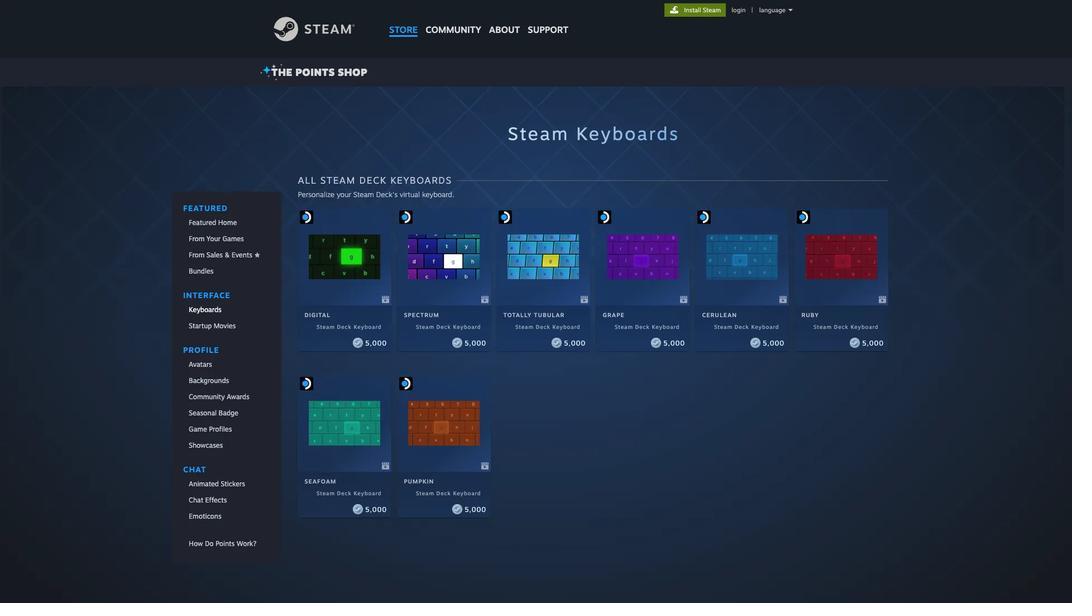 Task type: locate. For each thing, give the bounding box(es) containing it.
&
[[225, 251, 229, 259]]

5,000 for spectrum
[[465, 339, 487, 347]]

avatars link
[[172, 357, 281, 372]]

0 horizontal spatial points
[[215, 540, 234, 548]]

keyboards
[[576, 122, 680, 145], [391, 174, 452, 186], [189, 306, 221, 314]]

2 vertical spatial keyboards
[[189, 306, 221, 314]]

from left your on the left
[[189, 235, 204, 243]]

bundles
[[189, 267, 213, 275]]

steam deck keyboard down digital
[[317, 323, 382, 330]]

work?
[[236, 540, 256, 548]]

steam deck image
[[300, 211, 314, 224], [400, 211, 413, 224], [499, 211, 512, 224], [698, 211, 711, 224], [300, 377, 314, 390], [400, 377, 413, 390]]

deck inside the 'all steam deck keyboards personalize your steam deck's virtual keyboard.'
[[360, 174, 387, 186]]

do
[[205, 540, 213, 548]]

startup
[[189, 322, 212, 330]]

community link
[[422, 0, 485, 41]]

the
[[272, 66, 293, 78]]

all steam deck keyboards personalize your steam deck's virtual keyboard.
[[298, 174, 454, 199]]

startup movies link
[[172, 318, 281, 334]]

install steam
[[684, 6, 721, 14]]

deck for ruby
[[835, 323, 849, 330]]

from inside from sales & events link
[[189, 251, 204, 259]]

support
[[528, 24, 569, 35]]

points right "do"
[[215, 540, 234, 548]]

steam deck keyboard down the spectrum
[[416, 323, 482, 330]]

5,000 for pumpkin
[[465, 505, 487, 514]]

install steam link
[[665, 3, 726, 17]]

steam deck keyboard down tubular
[[516, 323, 581, 330]]

login link
[[730, 6, 748, 14]]

5,000
[[366, 339, 387, 347], [465, 339, 487, 347], [564, 339, 586, 347], [664, 339, 686, 347], [763, 339, 785, 347], [863, 339, 885, 347], [366, 505, 387, 514], [465, 505, 487, 514]]

1 vertical spatial keyboards
[[391, 174, 452, 186]]

deck for digital
[[337, 323, 352, 330]]

animated stickers link
[[172, 477, 281, 492]]

store
[[389, 24, 418, 35]]

5,000 for digital
[[366, 339, 387, 347]]

steam deck keyboard down seafoam
[[317, 490, 382, 497]]

keyboards inside the 'all steam deck keyboards personalize your steam deck's virtual keyboard.'
[[391, 174, 452, 186]]

spectrum
[[404, 312, 440, 318]]

0 vertical spatial points
[[296, 66, 335, 78]]

0 horizontal spatial keyboards
[[189, 306, 221, 314]]

steam deck image for totally tubular
[[499, 211, 512, 224]]

language
[[760, 6, 786, 14]]

animated stickers
[[189, 480, 245, 488]]

personalize
[[298, 190, 335, 199]]

keyboard for ruby
[[851, 323, 879, 330]]

keyboard for totally tubular
[[553, 323, 581, 330]]

chat effects
[[189, 496, 227, 504]]

steam deck image for ruby
[[797, 211, 811, 224]]

steam deck image for digital
[[300, 211, 314, 224]]

store link
[[385, 0, 422, 41]]

deck for pumpkin
[[437, 490, 452, 497]]

home
[[218, 218, 237, 227]]

steam deck image for cerulean
[[698, 211, 711, 224]]

steam deck keyboard down "cerulean"
[[715, 323, 780, 330]]

points
[[296, 66, 335, 78], [215, 540, 234, 548]]

1 horizontal spatial keyboards
[[391, 174, 452, 186]]

featured home link
[[172, 215, 281, 230]]

game
[[189, 425, 207, 434]]

games
[[222, 235, 244, 243]]

sales
[[206, 251, 223, 259]]

|
[[752, 6, 753, 14]]

2 from from the top
[[189, 251, 204, 259]]

deck for seafoam
[[337, 490, 352, 497]]

totally tubular
[[504, 312, 565, 318]]

keyboard
[[354, 323, 382, 330], [454, 323, 482, 330], [553, 323, 581, 330], [652, 323, 680, 330], [752, 323, 780, 330], [851, 323, 879, 330], [354, 490, 382, 497], [454, 490, 482, 497]]

movies
[[214, 322, 236, 330]]

seafoam
[[305, 478, 337, 485]]

grape
[[603, 312, 625, 318]]

featured
[[189, 218, 216, 227]]

from up bundles on the left top
[[189, 251, 204, 259]]

points right the
[[296, 66, 335, 78]]

steam deck keyboard down pumpkin
[[416, 490, 482, 497]]

steam deck image
[[599, 211, 612, 224], [797, 211, 811, 224]]

backgrounds
[[189, 377, 229, 385]]

ruby
[[802, 312, 819, 318]]

1 horizontal spatial points
[[296, 66, 335, 78]]

startup movies
[[189, 322, 236, 330]]

game profiles
[[189, 425, 232, 434]]

about
[[489, 24, 520, 35]]

tubular
[[534, 312, 565, 318]]

0 horizontal spatial steam deck image
[[599, 211, 612, 224]]

deck
[[360, 174, 387, 186], [337, 323, 352, 330], [437, 323, 452, 330], [536, 323, 551, 330], [636, 323, 650, 330], [735, 323, 750, 330], [835, 323, 849, 330], [337, 490, 352, 497], [437, 490, 452, 497]]

steam keyboards
[[508, 122, 680, 145]]

support link
[[524, 0, 573, 38]]

steam deck keyboard for seafoam
[[317, 490, 382, 497]]

seasonal badge
[[189, 409, 238, 417]]

steam deck keyboard for spectrum
[[416, 323, 482, 330]]

steam deck keyboard down grape
[[615, 323, 680, 330]]

from
[[189, 235, 204, 243], [189, 251, 204, 259]]

steam deck keyboard for cerulean
[[715, 323, 780, 330]]

steam deck keyboard
[[317, 323, 382, 330], [416, 323, 482, 330], [516, 323, 581, 330], [615, 323, 680, 330], [715, 323, 780, 330], [814, 323, 879, 330], [317, 490, 382, 497], [416, 490, 482, 497]]

0 vertical spatial keyboards
[[576, 122, 680, 145]]

1 steam deck image from the left
[[599, 211, 612, 224]]

5,000 for seafoam
[[366, 505, 387, 514]]

steam
[[703, 6, 721, 14], [508, 122, 570, 145], [321, 174, 356, 186], [354, 190, 374, 199], [317, 323, 335, 330], [416, 323, 435, 330], [516, 323, 534, 330], [615, 323, 634, 330], [715, 323, 733, 330], [814, 323, 833, 330], [317, 490, 335, 497], [416, 490, 435, 497]]

login
[[732, 6, 746, 14]]

virtual
[[400, 190, 420, 199]]

from for from your games
[[189, 235, 204, 243]]

1 vertical spatial points
[[215, 540, 234, 548]]

steam deck keyboard down ruby
[[814, 323, 879, 330]]

chat
[[189, 496, 203, 504]]

seasonal
[[189, 409, 217, 417]]

2 steam deck image from the left
[[797, 211, 811, 224]]

your
[[206, 235, 220, 243]]

events
[[231, 251, 252, 259]]

backgrounds link
[[172, 373, 281, 388]]

from inside from your games link
[[189, 235, 204, 243]]

steam deck image for spectrum
[[400, 211, 413, 224]]

deck for cerulean
[[735, 323, 750, 330]]

1 from from the top
[[189, 235, 204, 243]]

keyboard for spectrum
[[454, 323, 482, 330]]

keyboard.
[[422, 190, 454, 199]]

0 vertical spatial from
[[189, 235, 204, 243]]

showcases link
[[172, 438, 281, 453]]

badge
[[218, 409, 238, 417]]

1 horizontal spatial steam deck image
[[797, 211, 811, 224]]

1 vertical spatial from
[[189, 251, 204, 259]]

emoticons
[[189, 512, 221, 521]]

keyboard for digital
[[354, 323, 382, 330]]

deck for grape
[[636, 323, 650, 330]]

steam deck keyboard for digital
[[317, 323, 382, 330]]



Task type: describe. For each thing, give the bounding box(es) containing it.
community
[[189, 393, 225, 401]]

seasonal badge link
[[172, 406, 281, 421]]

steam deck image for seafoam
[[300, 377, 314, 390]]

how
[[189, 540, 203, 548]]

from sales & events
[[189, 251, 252, 259]]

steam deck keyboard for grape
[[615, 323, 680, 330]]

install
[[684, 6, 701, 14]]

shop
[[338, 66, 368, 78]]

how do points work? link
[[172, 536, 281, 551]]

bundles link
[[172, 264, 281, 279]]

about link
[[485, 0, 524, 38]]

cerulean
[[702, 312, 738, 318]]

from your games
[[189, 235, 244, 243]]

emoticons link
[[172, 509, 281, 524]]

from for from sales & events
[[189, 251, 204, 259]]

community awards link
[[172, 389, 281, 404]]

totally
[[504, 312, 532, 318]]

chat effects link
[[172, 493, 281, 508]]

login | language
[[732, 6, 786, 14]]

your
[[337, 190, 351, 199]]

5,000 for grape
[[664, 339, 686, 347]]

community
[[426, 24, 481, 35]]

steam deck image for grape
[[599, 211, 612, 224]]

2 horizontal spatial keyboards
[[576, 122, 680, 145]]

game profiles link
[[172, 422, 281, 437]]

stickers
[[221, 480, 245, 488]]

from sales & events link
[[172, 247, 281, 263]]

steam deck keyboard for pumpkin
[[416, 490, 482, 497]]

avatars
[[189, 360, 212, 369]]

5,000 for ruby
[[863, 339, 885, 347]]

keyboard for pumpkin
[[454, 490, 482, 497]]

featured home
[[189, 218, 237, 227]]

steam deck keyboard for ruby
[[814, 323, 879, 330]]

awards
[[227, 393, 249, 401]]

keyboard for cerulean
[[752, 323, 780, 330]]

showcases
[[189, 441, 223, 450]]

5,000 for totally tubular
[[564, 339, 586, 347]]

keyboard for seafoam
[[354, 490, 382, 497]]

from your games link
[[172, 231, 281, 246]]

keyboards link
[[172, 302, 281, 317]]

deck for spectrum
[[437, 323, 452, 330]]

animated
[[189, 480, 219, 488]]

deck for totally tubular
[[536, 323, 551, 330]]

the points shop link
[[260, 63, 372, 81]]

effects
[[205, 496, 227, 504]]

digital
[[305, 312, 331, 318]]

deck's
[[376, 190, 398, 199]]

community awards
[[189, 393, 249, 401]]

all
[[298, 174, 317, 186]]

the points shop
[[272, 66, 368, 78]]

profiles
[[209, 425, 232, 434]]

5,000 for cerulean
[[763, 339, 785, 347]]

steam deck image for pumpkin
[[400, 377, 413, 390]]

points inside "link"
[[215, 540, 234, 548]]

pumpkin
[[404, 478, 434, 485]]

keyboard for grape
[[652, 323, 680, 330]]

steam deck keyboard for totally tubular
[[516, 323, 581, 330]]

how do points work?
[[189, 540, 256, 548]]



Task type: vqa. For each thing, say whether or not it's contained in the screenshot.
Points
yes



